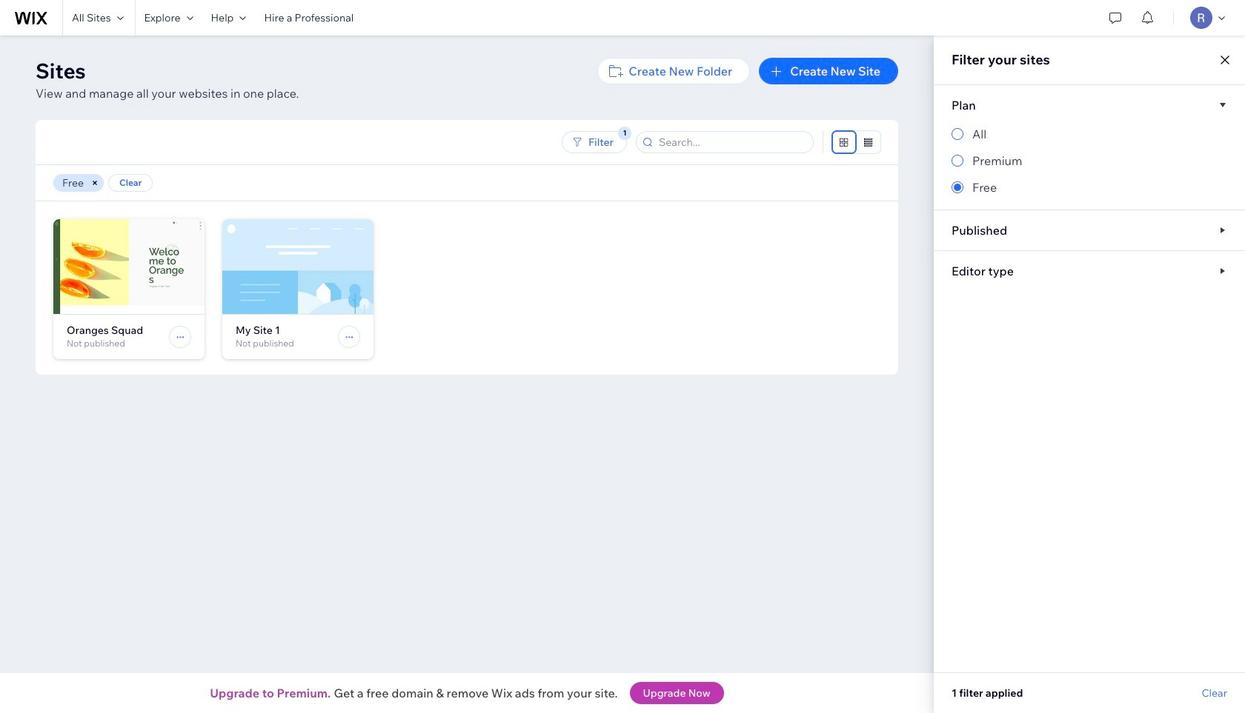 Task type: vqa. For each thing, say whether or not it's contained in the screenshot.
Calendar
no



Task type: locate. For each thing, give the bounding box(es) containing it.
list
[[53, 219, 898, 375]]

Search... field
[[654, 132, 809, 153]]

option group
[[952, 125, 1227, 196]]

oranges squad image
[[53, 219, 205, 314]]

my site 1 image
[[222, 219, 374, 314]]



